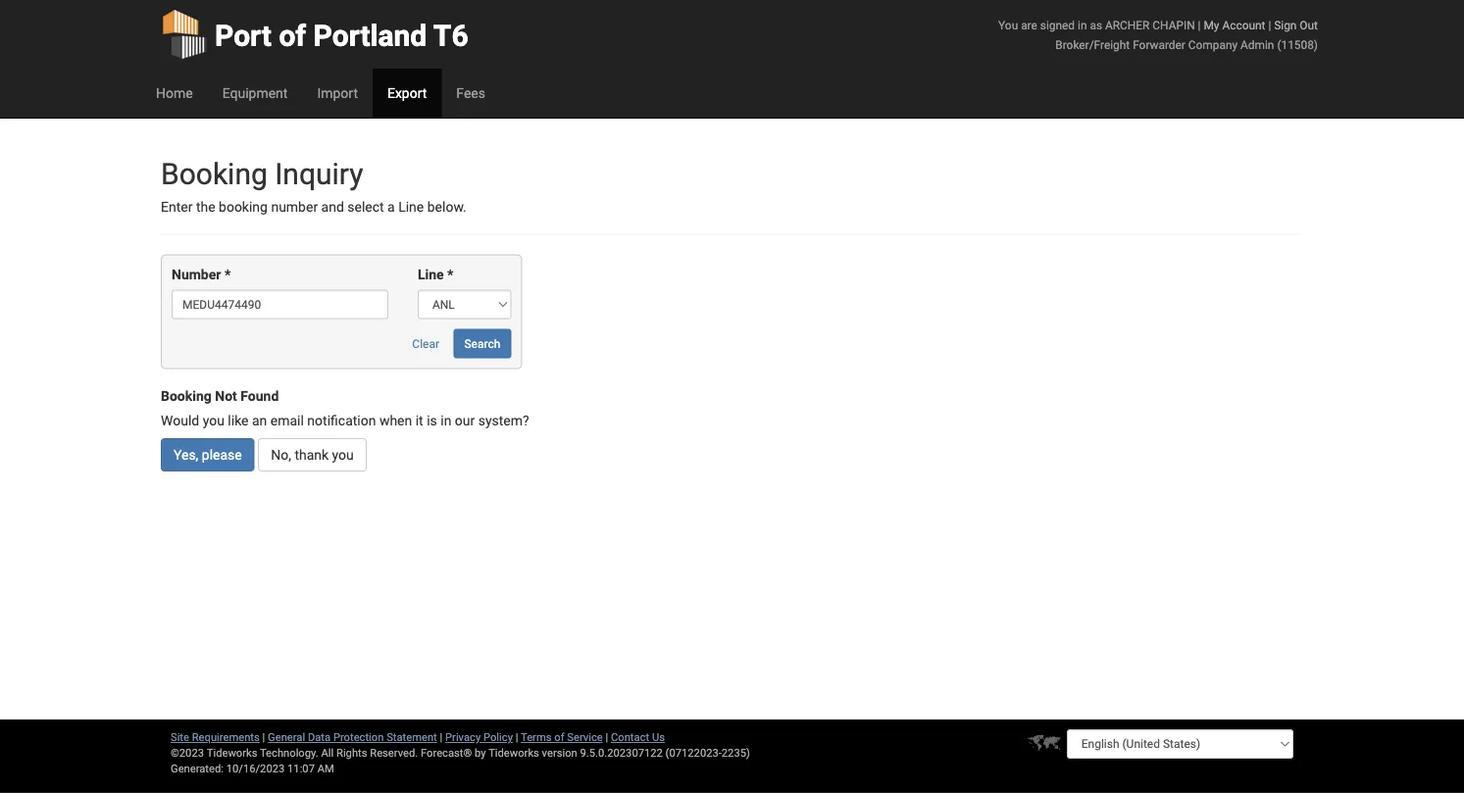 Task type: locate. For each thing, give the bounding box(es) containing it.
site
[[171, 732, 189, 744]]

yes,
[[174, 447, 199, 463]]

signed
[[1041, 18, 1075, 32]]

in inside you are signed in as archer chapin | my account | sign out broker/freight forwarder company admin (11508)
[[1078, 18, 1088, 32]]

am
[[318, 763, 334, 776]]

booking inquiry enter the booking number and select a line below.
[[161, 157, 467, 215]]

©2023 tideworks
[[171, 747, 258, 760]]

equipment
[[222, 85, 288, 101]]

of up version in the bottom of the page
[[555, 732, 565, 744]]

0 vertical spatial of
[[279, 18, 306, 53]]

booking up would
[[161, 388, 212, 404]]

* down below.
[[448, 267, 454, 283]]

| up forecast®
[[440, 732, 443, 744]]

a
[[388, 199, 395, 215]]

2 booking from the top
[[161, 388, 212, 404]]

1 horizontal spatial in
[[1078, 18, 1088, 32]]

in right the is
[[441, 413, 452, 429]]

0 horizontal spatial in
[[441, 413, 452, 429]]

portland
[[314, 18, 427, 53]]

enter
[[161, 199, 193, 215]]

export
[[388, 85, 427, 101]]

search
[[465, 337, 501, 351]]

in left as
[[1078, 18, 1088, 32]]

line right a
[[399, 199, 424, 215]]

* for number *
[[225, 267, 231, 283]]

requirements
[[192, 732, 260, 744]]

booking inside booking not found would you like an email notification when it is in our system?
[[161, 388, 212, 404]]

tideworks
[[489, 747, 540, 760]]

0 horizontal spatial of
[[279, 18, 306, 53]]

booking
[[219, 199, 268, 215]]

1 vertical spatial line
[[418, 267, 444, 283]]

as
[[1091, 18, 1103, 32]]

line up clear
[[418, 267, 444, 283]]

1 vertical spatial of
[[555, 732, 565, 744]]

1 vertical spatial booking
[[161, 388, 212, 404]]

0 vertical spatial booking
[[161, 157, 268, 191]]

search button
[[454, 329, 512, 359]]

you inside booking not found would you like an email notification when it is in our system?
[[203, 413, 225, 429]]

forwarder
[[1133, 38, 1186, 52]]

privacy policy link
[[446, 732, 513, 744]]

you right thank
[[332, 447, 354, 463]]

1 vertical spatial in
[[441, 413, 452, 429]]

* right "number"
[[225, 267, 231, 283]]

number
[[271, 199, 318, 215]]

1 horizontal spatial you
[[332, 447, 354, 463]]

booking up the
[[161, 157, 268, 191]]

0 horizontal spatial you
[[203, 413, 225, 429]]

1 vertical spatial you
[[332, 447, 354, 463]]

booking inside booking inquiry enter the booking number and select a line below.
[[161, 157, 268, 191]]

not
[[215, 388, 237, 404]]

admin
[[1241, 38, 1275, 52]]

in
[[1078, 18, 1088, 32], [441, 413, 452, 429]]

you left like
[[203, 413, 225, 429]]

please
[[202, 447, 242, 463]]

all
[[321, 747, 334, 760]]

home
[[156, 85, 193, 101]]

2 * from the left
[[448, 267, 454, 283]]

0 vertical spatial you
[[203, 413, 225, 429]]

0 horizontal spatial *
[[225, 267, 231, 283]]

line
[[399, 199, 424, 215], [418, 267, 444, 283]]

you
[[203, 413, 225, 429], [332, 447, 354, 463]]

fees
[[457, 85, 486, 101]]

0 vertical spatial in
[[1078, 18, 1088, 32]]

you are signed in as archer chapin | my account | sign out broker/freight forwarder company admin (11508)
[[999, 18, 1319, 52]]

an
[[252, 413, 267, 429]]

1 booking from the top
[[161, 157, 268, 191]]

you
[[999, 18, 1019, 32]]

select
[[348, 199, 384, 215]]

1 * from the left
[[225, 267, 231, 283]]

protection
[[333, 732, 384, 744]]

booking
[[161, 157, 268, 191], [161, 388, 212, 404]]

Number * text field
[[172, 290, 388, 319]]

chapin
[[1153, 18, 1196, 32]]

booking not found would you like an email notification when it is in our system?
[[161, 388, 530, 429]]

sign
[[1275, 18, 1298, 32]]

version
[[542, 747, 578, 760]]

policy
[[484, 732, 513, 744]]

contact
[[611, 732, 650, 744]]

archer
[[1106, 18, 1150, 32]]

1 horizontal spatial of
[[555, 732, 565, 744]]

company
[[1189, 38, 1238, 52]]

and
[[321, 199, 344, 215]]

of right port
[[279, 18, 306, 53]]

*
[[225, 267, 231, 283], [448, 267, 454, 283]]

home button
[[141, 69, 208, 118]]

sign out link
[[1275, 18, 1319, 32]]

is
[[427, 413, 437, 429]]

10/16/2023
[[226, 763, 285, 776]]

|
[[1199, 18, 1202, 32], [1269, 18, 1272, 32], [263, 732, 265, 744], [440, 732, 443, 744], [516, 732, 519, 744], [606, 732, 609, 744]]

privacy
[[446, 732, 481, 744]]

email
[[271, 413, 304, 429]]

yes, please button
[[161, 439, 255, 472]]

1 horizontal spatial *
[[448, 267, 454, 283]]

0 vertical spatial line
[[399, 199, 424, 215]]

terms of service link
[[521, 732, 603, 744]]

of
[[279, 18, 306, 53], [555, 732, 565, 744]]

| up tideworks at the left of page
[[516, 732, 519, 744]]

port
[[215, 18, 272, 53]]



Task type: describe. For each thing, give the bounding box(es) containing it.
statement
[[387, 732, 437, 744]]

technology.
[[260, 747, 319, 760]]

booking for not
[[161, 388, 212, 404]]

11:07
[[288, 763, 315, 776]]

like
[[228, 413, 249, 429]]

when
[[380, 413, 412, 429]]

fees button
[[442, 69, 500, 118]]

are
[[1022, 18, 1038, 32]]

| left the my
[[1199, 18, 1202, 32]]

number
[[172, 267, 221, 283]]

no, thank you
[[271, 447, 354, 463]]

my
[[1204, 18, 1220, 32]]

service
[[567, 732, 603, 744]]

site requirements | general data protection statement | privacy policy | terms of service | contact us ©2023 tideworks technology. all rights reserved. forecast® by tideworks version 9.5.0.202307122 (07122023-2235) generated: 10/16/2023 11:07 am
[[171, 732, 751, 776]]

of inside site requirements | general data protection statement | privacy policy | terms of service | contact us ©2023 tideworks technology. all rights reserved. forecast® by tideworks version 9.5.0.202307122 (07122023-2235) generated: 10/16/2023 11:07 am
[[555, 732, 565, 744]]

clear button
[[402, 329, 450, 359]]

contact us link
[[611, 732, 665, 744]]

in inside booking not found would you like an email notification when it is in our system?
[[441, 413, 452, 429]]

inquiry
[[275, 157, 363, 191]]

broker/freight
[[1056, 38, 1131, 52]]

port of portland t6
[[215, 18, 469, 53]]

2235)
[[722, 747, 751, 760]]

my account link
[[1204, 18, 1266, 32]]

line *
[[418, 267, 454, 283]]

number *
[[172, 267, 231, 283]]

| left general
[[263, 732, 265, 744]]

general data protection statement link
[[268, 732, 437, 744]]

rights
[[337, 747, 367, 760]]

line inside booking inquiry enter the booking number and select a line below.
[[399, 199, 424, 215]]

general
[[268, 732, 305, 744]]

| left sign at the right top
[[1269, 18, 1272, 32]]

below.
[[428, 199, 467, 215]]

(07122023-
[[666, 747, 722, 760]]

data
[[308, 732, 331, 744]]

would
[[161, 413, 199, 429]]

| up 9.5.0.202307122 on the left bottom of page
[[606, 732, 609, 744]]

terms
[[521, 732, 552, 744]]

our
[[455, 413, 475, 429]]

9.5.0.202307122
[[580, 747, 663, 760]]

system?
[[479, 413, 530, 429]]

reserved.
[[370, 747, 418, 760]]

thank
[[295, 447, 329, 463]]

by
[[475, 747, 486, 760]]

notification
[[307, 413, 376, 429]]

forecast®
[[421, 747, 472, 760]]

booking for inquiry
[[161, 157, 268, 191]]

out
[[1300, 18, 1319, 32]]

* for line *
[[448, 267, 454, 283]]

equipment button
[[208, 69, 303, 118]]

the
[[196, 199, 215, 215]]

site requirements link
[[171, 732, 260, 744]]

(11508)
[[1278, 38, 1319, 52]]

export button
[[373, 69, 442, 118]]

t6
[[434, 18, 469, 53]]

import button
[[303, 69, 373, 118]]

import
[[317, 85, 358, 101]]

port of portland t6 link
[[161, 0, 469, 69]]

it
[[416, 413, 424, 429]]

account
[[1223, 18, 1266, 32]]

no, thank you button
[[258, 439, 367, 472]]

clear
[[412, 337, 440, 351]]

you inside button
[[332, 447, 354, 463]]

us
[[652, 732, 665, 744]]

no,
[[271, 447, 291, 463]]

generated:
[[171, 763, 224, 776]]

yes, please
[[174, 447, 242, 463]]

found
[[241, 388, 279, 404]]



Task type: vqa. For each thing, say whether or not it's contained in the screenshot.
View
no



